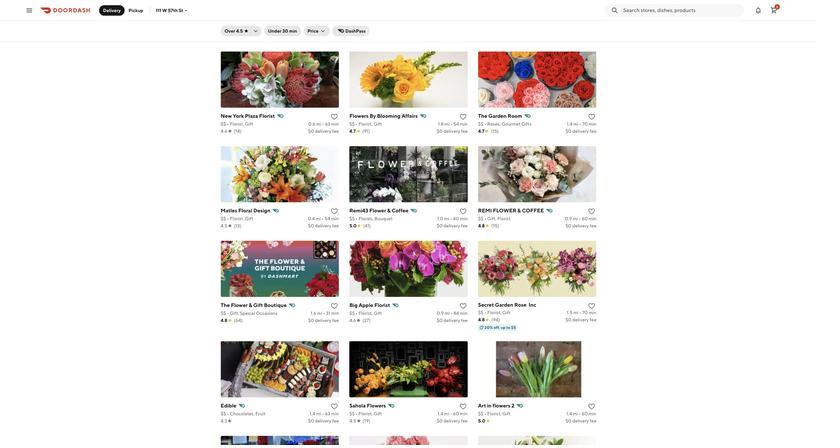 Task type: describe. For each thing, give the bounding box(es) containing it.
$$ down secret
[[479, 310, 484, 315]]

occasions
[[256, 311, 278, 316]]

(64)
[[234, 318, 243, 323]]

mi for the flower & gift boutique
[[317, 311, 322, 316]]

111
[[156, 8, 161, 13]]

price
[[308, 28, 319, 34]]

111 w 57th st
[[156, 8, 183, 13]]

4.7 for the garden room
[[479, 128, 485, 134]]

2 vertical spatial florist
[[375, 302, 390, 308]]

york
[[233, 113, 244, 119]]

under 30 min button
[[264, 26, 301, 36]]

mi for the garden room
[[574, 121, 579, 127]]

plaza
[[245, 113, 258, 119]]

delivery for new york plaza florist
[[315, 128, 332, 134]]

remi
[[479, 207, 492, 214]]

roses
[[250, 20, 263, 25]]

fee for remi flower & coffee
[[590, 223, 597, 228]]

0.8
[[308, 20, 315, 25]]

pickup button
[[125, 5, 147, 16]]

$$ for matles floral design
[[221, 216, 226, 221]]

garden for the
[[489, 113, 507, 119]]

$​0 delivery fee for remi43 flower & coffee
[[437, 223, 468, 228]]

delivery for sahola flowers
[[444, 418, 461, 424]]

$$ • florist, gift for big apple florist
[[350, 311, 382, 316]]

1 vertical spatial 2
[[512, 403, 515, 409]]

big
[[350, 302, 358, 308]]

4.6 for big apple florist
[[350, 318, 356, 323]]

0.8 mi • 60 min
[[308, 20, 339, 25]]

gifts
[[522, 121, 532, 127]]

fee for the garden room
[[590, 128, 597, 134]]

$$ • florist, gift for matles floral design
[[221, 216, 253, 221]]

delivery for edible
[[315, 418, 332, 424]]

fee for matles floral design
[[333, 223, 339, 228]]

mi for matles floral design
[[316, 216, 321, 221]]

florist, for big apple florist
[[359, 311, 373, 316]]

1.4 mi • 60 min for sahola flowers
[[438, 411, 468, 416]]

bouquet,
[[230, 20, 249, 25]]

60 for sahola flowers
[[453, 411, 459, 416]]

mi for remi43 flower & coffee
[[445, 216, 450, 221]]

$​0 delivery fee for flowers by blooming affairs
[[437, 128, 468, 134]]

1 horizontal spatial 4.3
[[350, 27, 356, 32]]

coffee
[[522, 207, 544, 214]]

matles
[[221, 207, 237, 214]]

room
[[508, 113, 523, 119]]

0 horizontal spatial 4.7
[[221, 27, 227, 33]]

blooming
[[377, 113, 401, 119]]

secret garden rose  inc
[[479, 302, 537, 308]]

70 for 1.5 mi • 70 min
[[583, 310, 588, 315]]

$​0 delivery fee for sahola flowers
[[437, 418, 468, 424]]

the flower & gift boutique
[[221, 302, 287, 308]]

click to add this store to your saved list image for coffee
[[460, 207, 467, 215]]

1.5
[[567, 310, 573, 315]]

40 for 0.6 mi • 40 min
[[582, 20, 588, 25]]

(14)
[[234, 128, 242, 134]]

$$ for sahola flowers
[[350, 411, 355, 416]]

$$ • roses, gourmet gifts
[[479, 121, 532, 127]]

ft
[[446, 19, 450, 25]]

fee for big apple florist
[[461, 318, 468, 323]]

click to add this store to your saved list image for coffee
[[588, 207, 596, 215]]

pickup
[[129, 8, 143, 13]]

the for the flower & gift boutique
[[221, 302, 230, 308]]

fruit
[[256, 411, 266, 416]]

0.6 for 0.6 mi • 63 min
[[308, 121, 316, 127]]

click to add this store to your saved list image for room
[[588, 113, 596, 121]]

gift, for flower
[[488, 216, 497, 221]]

$​0 delivery fee for edible
[[308, 418, 339, 424]]

over 4.5 button
[[221, 26, 262, 36]]

delivery for art in flowers 2
[[573, 418, 589, 424]]

(94)
[[492, 317, 500, 322]]

florist, for new york plaza florist
[[230, 121, 244, 127]]

florist, for art in flowers 2
[[488, 411, 502, 416]]

$$ right 600 ft • 60 min
[[479, 20, 484, 25]]

flower
[[493, 207, 517, 214]]

sahola
[[350, 403, 366, 409]]

delivery
[[103, 8, 121, 13]]

st
[[179, 8, 183, 13]]

fee for new york plaza florist
[[333, 128, 339, 134]]

floral
[[238, 207, 253, 214]]

1.4 for in
[[567, 411, 573, 416]]

under 30 min
[[268, 28, 297, 34]]

florist for $$ • gift, florist
[[498, 216, 511, 221]]

off,
[[494, 325, 500, 330]]

delivery for remi43 flower & coffee
[[444, 223, 461, 228]]

(15) for garden
[[491, 128, 499, 134]]

dashpass button
[[333, 26, 370, 36]]

delivery button
[[99, 5, 125, 16]]

delivery for matles floral design
[[315, 223, 332, 228]]

garden for secret
[[495, 302, 514, 308]]

4.5 for sahola
[[350, 418, 356, 424]]

63 for edible
[[325, 411, 331, 416]]

0 vertical spatial flowers
[[350, 113, 369, 119]]

remi flower & coffee
[[479, 207, 544, 214]]

edible
[[221, 403, 237, 409]]

mi for edible
[[316, 411, 322, 416]]

$​0 for art in flowers 2
[[566, 418, 572, 424]]

art
[[479, 403, 486, 409]]

1.0 mi • 40 min
[[438, 216, 468, 221]]

mi for big apple florist
[[445, 311, 450, 316]]

click to add this store to your saved list image for plaza
[[331, 113, 339, 121]]

$$ up over
[[221, 20, 226, 25]]

over 4.5
[[225, 28, 243, 34]]

0.9 mi • 84 min
[[437, 311, 468, 316]]

the garden room
[[479, 113, 523, 119]]

notification bell image
[[755, 6, 763, 14]]

open menu image
[[25, 6, 33, 14]]

4.5 for matles
[[221, 223, 228, 228]]

new
[[221, 113, 232, 119]]

in
[[487, 403, 492, 409]]

$5
[[512, 325, 516, 330]]

secret
[[479, 302, 494, 308]]

click to add this store to your saved list image up 1.4 mi • 63 min
[[331, 403, 339, 411]]

fee for the flower & gift boutique
[[333, 318, 339, 323]]

3 items, open order cart image
[[771, 6, 779, 14]]

price button
[[304, 26, 330, 36]]

1.4 mi • 60 min for art in flowers 2
[[567, 411, 597, 416]]

$$ • florist, gift for art in flowers 2
[[479, 411, 511, 416]]

click to add this store to your saved list image for &
[[331, 302, 339, 310]]

florals,
[[359, 216, 374, 221]]

remi43
[[350, 207, 369, 214]]

click to add this store to your saved list image for design
[[331, 207, 339, 215]]

apple
[[359, 302, 374, 308]]

0.4
[[308, 216, 315, 221]]

$​0 for edible
[[308, 418, 314, 424]]

84
[[454, 311, 459, 316]]

1.6
[[311, 311, 317, 316]]

$$ for flowers by blooming affairs
[[350, 121, 355, 127]]

flowers
[[493, 403, 511, 409]]

60 for remi flower & coffee
[[582, 216, 588, 221]]

fee for remi43 flower & coffee
[[461, 223, 468, 228]]

under
[[268, 28, 282, 34]]

new york plaza florist
[[221, 113, 275, 119]]

bouquet
[[375, 216, 393, 221]]

to
[[507, 325, 511, 330]]

$$ up dashpass button
[[350, 19, 355, 25]]

$​0 for sahola flowers
[[437, 418, 443, 424]]

w
[[162, 8, 167, 13]]

$​0 delivery fee for remi flower & coffee
[[566, 223, 597, 228]]

57th
[[168, 8, 178, 13]]

20%
[[485, 325, 493, 330]]

0.4 mi • 54 min
[[308, 216, 339, 221]]

$$ for the garden room
[[479, 121, 484, 127]]

4.7 for flowers by blooming affairs
[[350, 128, 356, 134]]



Task type: locate. For each thing, give the bounding box(es) containing it.
florist, for sahola flowers
[[359, 411, 373, 416]]

600
[[436, 19, 445, 25]]

$​0 delivery fee
[[308, 27, 339, 33], [308, 128, 339, 134], [437, 128, 468, 134], [566, 128, 597, 134], [308, 223, 339, 228], [437, 223, 468, 228], [566, 223, 597, 228], [566, 317, 597, 322], [308, 318, 339, 323], [437, 318, 468, 323], [308, 418, 339, 424], [437, 418, 468, 424], [566, 418, 597, 424]]

1.4 mi • 63 min
[[310, 411, 339, 416]]

0 vertical spatial 5.0
[[350, 223, 357, 228]]

$​0 delivery fee for new york plaza florist
[[308, 128, 339, 134]]

mi
[[316, 20, 321, 25], [573, 20, 579, 25], [316, 121, 322, 127], [445, 121, 450, 127], [574, 121, 579, 127], [316, 216, 321, 221], [445, 216, 450, 221], [573, 216, 579, 221], [574, 310, 579, 315], [317, 311, 322, 316], [445, 311, 450, 316], [316, 411, 322, 416], [445, 411, 450, 416], [573, 411, 579, 416]]

0 horizontal spatial 1.4 mi • 60 min
[[438, 411, 468, 416]]

Store search: begin typing to search for stores available on DoorDash text field
[[624, 7, 741, 14]]

flowers by blooming affairs
[[350, 113, 418, 119]]

the up roses, in the top of the page
[[479, 113, 488, 119]]

florist right plaza
[[259, 113, 275, 119]]

1.4
[[567, 121, 573, 127], [310, 411, 316, 416], [438, 411, 444, 416], [567, 411, 573, 416]]

1.4 for flowers
[[438, 411, 444, 416]]

$$ • gift, special occasions
[[221, 311, 278, 316]]

1 vertical spatial 5.0
[[479, 418, 486, 424]]

$$ left special
[[221, 311, 226, 316]]

& for coffee
[[388, 207, 391, 214]]

$​0 delivery fee for matles floral design
[[308, 223, 339, 228]]

4.8 for remi flower & coffee
[[479, 223, 485, 228]]

$​0 for matles floral design
[[308, 223, 314, 228]]

$​0 for new york plaza florist
[[308, 128, 314, 134]]

click to add this store to your saved list image up 1.8 mi • 54 min
[[460, 113, 467, 121]]

$​0 for remi flower & coffee
[[566, 223, 572, 228]]

4.5
[[236, 28, 243, 34], [221, 223, 228, 228], [350, 418, 356, 424]]

1 vertical spatial florist
[[498, 216, 511, 221]]

delivery for flowers by blooming affairs
[[444, 128, 461, 134]]

up
[[501, 325, 506, 330]]

(19) down bouquet,
[[234, 27, 241, 33]]

flower
[[370, 207, 386, 214], [231, 302, 248, 308]]

0.9 for remi flower & coffee
[[565, 216, 573, 221]]

2 right notification bell image
[[777, 5, 779, 9]]

111 w 57th st button
[[156, 8, 189, 13]]

flowers
[[350, 113, 369, 119], [367, 403, 386, 409]]

flower for the
[[231, 302, 248, 308]]

$​0 for the garden room
[[566, 128, 572, 134]]

63 for new york plaza florist
[[325, 121, 331, 127]]

1 vertical spatial 0.6
[[308, 121, 316, 127]]

30
[[283, 28, 288, 34]]

0 vertical spatial 63
[[325, 121, 331, 127]]

$​0 for remi43 flower & coffee
[[437, 223, 443, 228]]

0 horizontal spatial 4.6
[[221, 128, 227, 134]]

1 horizontal spatial 4.7
[[350, 128, 356, 134]]

$$ for remi43 flower & coffee
[[350, 216, 355, 221]]

0.6 mi • 63 min
[[308, 121, 339, 127]]

0 horizontal spatial 2
[[512, 403, 515, 409]]

mi for sahola flowers
[[445, 411, 450, 416]]

gift
[[374, 19, 382, 25], [503, 20, 511, 25], [245, 121, 253, 127], [374, 121, 382, 127], [245, 216, 253, 221], [253, 302, 263, 308], [503, 310, 511, 315], [374, 311, 382, 316], [374, 411, 382, 416], [503, 411, 511, 416]]

inc
[[529, 302, 537, 308]]

& left coffee at the top of page
[[518, 207, 521, 214]]

1 vertical spatial gift,
[[230, 311, 239, 316]]

4.7
[[221, 27, 227, 33], [350, 128, 356, 134], [479, 128, 485, 134]]

florist
[[259, 113, 275, 119], [498, 216, 511, 221], [375, 302, 390, 308]]

remi43 flower & coffee
[[350, 207, 409, 214]]

0 vertical spatial (19)
[[234, 27, 241, 33]]

0 vertical spatial 40
[[582, 20, 588, 25]]

0 horizontal spatial the
[[221, 302, 230, 308]]

0 vertical spatial 4.3
[[350, 27, 356, 32]]

1 70 from the top
[[583, 121, 588, 127]]

1.4 for garden
[[567, 121, 573, 127]]

click to add this store to your saved list image
[[460, 207, 467, 215], [588, 207, 596, 215], [460, 302, 467, 310], [460, 403, 467, 411], [588, 403, 596, 411]]

1 horizontal spatial 2
[[777, 5, 779, 9]]

5.0 down art
[[479, 418, 486, 424]]

•
[[356, 19, 358, 25], [451, 19, 452, 25], [227, 20, 229, 25], [322, 20, 324, 25], [485, 20, 487, 25], [579, 20, 581, 25], [227, 121, 229, 127], [322, 121, 324, 127], [356, 121, 358, 127], [451, 121, 453, 127], [485, 121, 487, 127], [580, 121, 582, 127], [227, 216, 229, 221], [322, 216, 324, 221], [356, 216, 358, 221], [451, 216, 453, 221], [485, 216, 487, 221], [579, 216, 581, 221], [485, 310, 487, 315], [580, 310, 582, 315], [227, 311, 229, 316], [323, 311, 325, 316], [356, 311, 358, 316], [451, 311, 453, 316], [227, 411, 229, 416], [322, 411, 324, 416], [356, 411, 358, 416], [451, 411, 452, 416], [485, 411, 487, 416], [579, 411, 581, 416]]

sahola flowers
[[350, 403, 386, 409]]

$$ • chocolates, fruit
[[221, 411, 266, 416]]

1.6 mi • 31 min
[[311, 311, 339, 316]]

1 vertical spatial 63
[[325, 411, 331, 416]]

the for the garden room
[[479, 113, 488, 119]]

1 horizontal spatial florist
[[375, 302, 390, 308]]

1 horizontal spatial 4.6
[[350, 318, 356, 323]]

0.6
[[565, 20, 573, 25], [308, 121, 316, 127]]

2 1.4 mi • 60 min from the left
[[567, 411, 597, 416]]

0 horizontal spatial 54
[[325, 216, 331, 221]]

4.8 up 20%
[[479, 317, 485, 322]]

$​0 delivery fee for the garden room
[[566, 128, 597, 134]]

4.5 down sahola on the bottom left of page
[[350, 418, 356, 424]]

(15) down roses, in the top of the page
[[491, 128, 499, 134]]

min
[[460, 19, 468, 25], [332, 20, 339, 25], [589, 20, 597, 25], [289, 28, 297, 34], [332, 121, 339, 127], [460, 121, 468, 127], [589, 121, 597, 127], [332, 216, 339, 221], [460, 216, 468, 221], [589, 216, 597, 221], [589, 310, 597, 315], [332, 311, 339, 316], [460, 311, 468, 316], [332, 411, 339, 416], [460, 411, 468, 416], [589, 411, 597, 416]]

$$ • gift, florist
[[479, 216, 511, 221]]

1 horizontal spatial &
[[388, 207, 391, 214]]

gourmet
[[502, 121, 521, 127]]

(19) down sahola flowers
[[363, 418, 371, 424]]

(41)
[[363, 223, 371, 228]]

0.6 for 0.6 mi • 40 min
[[565, 20, 573, 25]]

4.8 left (64)
[[221, 318, 228, 323]]

1 horizontal spatial the
[[479, 113, 488, 119]]

4.7 left (91)
[[350, 128, 356, 134]]

0 vertical spatial 2
[[777, 5, 779, 9]]

click to add this store to your saved list image for blooming
[[460, 113, 467, 121]]

4.7 down the garden room
[[479, 128, 485, 134]]

2 horizontal spatial 4.5
[[350, 418, 356, 424]]

mi for remi flower & coffee
[[573, 216, 579, 221]]

0 horizontal spatial 0.6
[[308, 121, 316, 127]]

2 70 from the top
[[583, 310, 588, 315]]

2 horizontal spatial florist
[[498, 216, 511, 221]]

54 right '1.8'
[[454, 121, 459, 127]]

mi for new york plaza florist
[[316, 121, 322, 127]]

garden up roses, in the top of the page
[[489, 113, 507, 119]]

delivery
[[315, 27, 332, 33], [315, 128, 332, 134], [444, 128, 461, 134], [573, 128, 589, 134], [315, 223, 332, 228], [444, 223, 461, 228], [573, 223, 589, 228], [573, 317, 589, 322], [315, 318, 332, 323], [444, 318, 461, 323], [315, 418, 332, 424], [444, 418, 461, 424], [573, 418, 589, 424]]

5.0 left the (41) on the bottom left of the page
[[350, 223, 357, 228]]

mi for art in flowers 2
[[573, 411, 579, 416]]

2 inside button
[[777, 5, 779, 9]]

min inside "button"
[[289, 28, 297, 34]]

0 vertical spatial florist
[[259, 113, 275, 119]]

4.8 for the flower & gift boutique
[[221, 318, 228, 323]]

click to add this store to your saved list image up 0.4 mi • 54 min at left
[[331, 207, 339, 215]]

2 right 'flowers'
[[512, 403, 515, 409]]

$$ for edible
[[221, 411, 226, 416]]

0.6 mi • 40 min
[[565, 20, 597, 25]]

over
[[225, 28, 235, 34]]

0 horizontal spatial (19)
[[234, 27, 241, 33]]

art in flowers 2
[[479, 403, 515, 409]]

1.8 mi • 54 min
[[438, 121, 468, 127]]

the up $$ • gift, special occasions in the left bottom of the page
[[221, 302, 230, 308]]

1 vertical spatial 0.9
[[437, 311, 444, 316]]

0 vertical spatial 0.9
[[565, 216, 573, 221]]

0 vertical spatial 4.6
[[221, 128, 227, 134]]

fee for art in flowers 2
[[590, 418, 597, 424]]

click to add this store to your saved list image right the 1.5
[[588, 302, 596, 310]]

0 horizontal spatial &
[[249, 302, 252, 308]]

1 horizontal spatial 5.0
[[479, 418, 486, 424]]

0 vertical spatial 70
[[583, 121, 588, 127]]

0.9 for big apple florist
[[437, 311, 444, 316]]

florist, for matles floral design
[[230, 216, 244, 221]]

& up $$ • gift, special occasions in the left bottom of the page
[[249, 302, 252, 308]]

1.8
[[438, 121, 444, 127]]

1 vertical spatial 54
[[325, 216, 331, 221]]

31
[[326, 311, 331, 316]]

63
[[325, 121, 331, 127], [325, 411, 331, 416]]

delivery for the garden room
[[573, 128, 589, 134]]

4.5 down bouquet,
[[236, 28, 243, 34]]

4.6 for new york plaza florist
[[221, 128, 227, 134]]

&
[[388, 207, 391, 214], [518, 207, 521, 214], [249, 302, 252, 308]]

$​0 for the flower & gift boutique
[[308, 318, 314, 323]]

$$ • bouquet, roses
[[221, 20, 263, 25]]

$$ down remi
[[479, 216, 484, 221]]

$$ down new at the top
[[221, 121, 226, 127]]

0 horizontal spatial 5.0
[[350, 223, 357, 228]]

1 vertical spatial flowers
[[367, 403, 386, 409]]

flowers right sahola on the bottom left of page
[[367, 403, 386, 409]]

1 horizontal spatial 1.4 mi • 60 min
[[567, 411, 597, 416]]

florist for new york plaza florist
[[259, 113, 275, 119]]

54 for matles floral design
[[325, 216, 331, 221]]

1 63 from the top
[[325, 121, 331, 127]]

affairs
[[402, 113, 418, 119]]

florist,
[[359, 19, 373, 25], [488, 20, 502, 25], [230, 121, 244, 127], [359, 121, 373, 127], [230, 216, 244, 221], [488, 310, 502, 315], [359, 311, 373, 316], [359, 411, 373, 416], [488, 411, 502, 416]]

$​0 for big apple florist
[[437, 318, 443, 323]]

1 horizontal spatial 40
[[582, 20, 588, 25]]

(15)
[[491, 128, 499, 134], [492, 223, 500, 228]]

0 vertical spatial the
[[479, 113, 488, 119]]

1 vertical spatial 4.5
[[221, 223, 228, 228]]

fee for flowers by blooming affairs
[[461, 128, 468, 134]]

1 vertical spatial (19)
[[363, 418, 371, 424]]

60 for art in flowers 2
[[582, 411, 588, 416]]

1 vertical spatial 70
[[583, 310, 588, 315]]

2 vertical spatial 4.5
[[350, 418, 356, 424]]

gift, down remi
[[488, 216, 497, 221]]

1 vertical spatial 4.6
[[350, 318, 356, 323]]

40 for 1.0 mi • 40 min
[[453, 216, 459, 221]]

1 1.4 mi • 60 min from the left
[[438, 411, 468, 416]]

0 horizontal spatial florist
[[259, 113, 275, 119]]

$$ for the flower & gift boutique
[[221, 311, 226, 316]]

garden up (94) at the right bottom of page
[[495, 302, 514, 308]]

big apple florist
[[350, 302, 390, 308]]

54 right 0.4
[[325, 216, 331, 221]]

70 for 1.4 mi • 70 min
[[583, 121, 588, 127]]

4.5 inside button
[[236, 28, 243, 34]]

$$ down edible
[[221, 411, 226, 416]]

& for coffee
[[518, 207, 521, 214]]

$​0
[[308, 27, 314, 33], [308, 128, 314, 134], [437, 128, 443, 134], [566, 128, 572, 134], [308, 223, 314, 228], [437, 223, 443, 228], [566, 223, 572, 228], [566, 317, 572, 322], [308, 318, 314, 323], [437, 318, 443, 323], [308, 418, 314, 424], [437, 418, 443, 424], [566, 418, 572, 424]]

fee for edible
[[333, 418, 339, 424]]

1 vertical spatial garden
[[495, 302, 514, 308]]

1.5 mi • 70 min
[[567, 310, 597, 315]]

(19) for 4.5
[[363, 418, 371, 424]]

1 horizontal spatial 0.9
[[565, 216, 573, 221]]

(15) down $$ • gift, florist
[[492, 223, 500, 228]]

1 horizontal spatial 4.5
[[236, 28, 243, 34]]

1 horizontal spatial gift,
[[488, 216, 497, 221]]

0 vertical spatial flower
[[370, 207, 386, 214]]

2 horizontal spatial 4.7
[[479, 128, 485, 134]]

florist down flower
[[498, 216, 511, 221]]

0.9
[[565, 216, 573, 221], [437, 311, 444, 316]]

4.6 left (14)
[[221, 128, 227, 134]]

$$ down matles on the left top
[[221, 216, 226, 221]]

1 horizontal spatial 0.6
[[565, 20, 573, 25]]

54
[[454, 121, 459, 127], [325, 216, 331, 221]]

mi for flowers by blooming affairs
[[445, 121, 450, 127]]

$$ left roses, in the top of the page
[[479, 121, 484, 127]]

by
[[370, 113, 376, 119]]

$$ for new york plaza florist
[[221, 121, 226, 127]]

(91)
[[363, 128, 370, 134]]

0 horizontal spatial 4.3
[[221, 418, 227, 424]]

$$ • florist, gift for sahola flowers
[[350, 411, 382, 416]]

(27)
[[363, 318, 371, 323]]

design
[[254, 207, 271, 214]]

flower up special
[[231, 302, 248, 308]]

2
[[777, 5, 779, 9], [512, 403, 515, 409]]

$​0 delivery fee for big apple florist
[[437, 318, 468, 323]]

1 horizontal spatial 54
[[454, 121, 459, 127]]

delivery for big apple florist
[[444, 318, 461, 323]]

special
[[240, 311, 255, 316]]

40
[[582, 20, 588, 25], [453, 216, 459, 221]]

click to add this store to your saved list image up 1.4 mi • 70 min
[[588, 113, 596, 121]]

$​0 for flowers by blooming affairs
[[437, 128, 443, 134]]

4.6
[[221, 128, 227, 134], [350, 318, 356, 323]]

1 horizontal spatial flower
[[370, 207, 386, 214]]

0 vertical spatial 54
[[454, 121, 459, 127]]

4.8 down $$ • gift, florist
[[479, 223, 485, 228]]

4.5 left (13)
[[221, 223, 228, 228]]

chocolates,
[[230, 411, 255, 416]]

1 vertical spatial flower
[[231, 302, 248, 308]]

$$ right 0.6 mi • 63 min
[[350, 121, 355, 127]]

2 63 from the top
[[325, 411, 331, 416]]

0 vertical spatial 4.5
[[236, 28, 243, 34]]

& for gift
[[249, 302, 252, 308]]

5.0
[[350, 223, 357, 228], [479, 418, 486, 424]]

florist right apple
[[375, 302, 390, 308]]

florist, for flowers by blooming affairs
[[359, 121, 373, 127]]

5.0 for (41)
[[350, 223, 357, 228]]

1 horizontal spatial (19)
[[363, 418, 371, 424]]

0.9 mi • 60 min
[[565, 216, 597, 221]]

0 horizontal spatial 4.5
[[221, 223, 228, 228]]

1 vertical spatial 40
[[453, 216, 459, 221]]

600 ft • 60 min
[[436, 19, 468, 25]]

$$ down remi43
[[350, 216, 355, 221]]

(19)
[[234, 27, 241, 33], [363, 418, 371, 424]]

1 vertical spatial (15)
[[492, 223, 500, 228]]

$$ • florals, bouquet
[[350, 216, 393, 221]]

1.0
[[438, 216, 444, 221]]

matles floral design
[[221, 207, 271, 214]]

1 vertical spatial the
[[221, 302, 230, 308]]

20% off, up to $5
[[485, 325, 516, 330]]

2 button
[[768, 4, 781, 17]]

1 vertical spatial 4.3
[[221, 418, 227, 424]]

2 horizontal spatial &
[[518, 207, 521, 214]]

0 horizontal spatial 0.9
[[437, 311, 444, 316]]

click to add this store to your saved list image up 0.6 mi • 63 min
[[331, 113, 339, 121]]

coffee
[[392, 207, 409, 214]]

$$ down the big
[[350, 311, 355, 316]]

(15) for flower
[[492, 223, 500, 228]]

dashpass
[[346, 28, 366, 34]]

0 horizontal spatial 40
[[453, 216, 459, 221]]

0 vertical spatial gift,
[[488, 216, 497, 221]]

4.7 down $$ • bouquet, roses
[[221, 27, 227, 33]]

0 horizontal spatial gift,
[[230, 311, 239, 316]]

garden
[[489, 113, 507, 119], [495, 302, 514, 308]]

0 vertical spatial (15)
[[491, 128, 499, 134]]

$$ for remi flower & coffee
[[479, 216, 484, 221]]

(13)
[[234, 223, 242, 228]]

0 horizontal spatial flower
[[231, 302, 248, 308]]

(19) for 4.7
[[234, 27, 241, 33]]

0 vertical spatial garden
[[489, 113, 507, 119]]

0 vertical spatial 0.6
[[565, 20, 573, 25]]

gift, up (64)
[[230, 311, 239, 316]]

boutique
[[264, 302, 287, 308]]

$$ down sahola on the bottom left of page
[[350, 411, 355, 416]]

flowers left by on the left top
[[350, 113, 369, 119]]

1.4 mi • 70 min
[[567, 121, 597, 127]]

flower for remi43
[[370, 207, 386, 214]]

click to add this store to your saved list image up 1.6 mi • 31 min
[[331, 302, 339, 310]]

$$ down art
[[479, 411, 484, 416]]

click to add this store to your saved list image
[[331, 113, 339, 121], [460, 113, 467, 121], [588, 113, 596, 121], [331, 207, 339, 215], [331, 302, 339, 310], [588, 302, 596, 310], [331, 403, 339, 411]]

4.6 left (27) at the bottom of page
[[350, 318, 356, 323]]

delivery for the flower & gift boutique
[[315, 318, 332, 323]]

$$ for big apple florist
[[350, 311, 355, 316]]

$$ • florist, gift for flowers by blooming affairs
[[350, 121, 382, 127]]

flower up bouquet
[[370, 207, 386, 214]]

$$ for art in flowers 2
[[479, 411, 484, 416]]

& up bouquet
[[388, 207, 391, 214]]

$$ • florist, gift
[[350, 19, 382, 25], [479, 20, 511, 25], [221, 121, 253, 127], [350, 121, 382, 127], [221, 216, 253, 221], [479, 310, 511, 315], [350, 311, 382, 316], [350, 411, 382, 416], [479, 411, 511, 416]]



Task type: vqa. For each thing, say whether or not it's contained in the screenshot.
mi
yes



